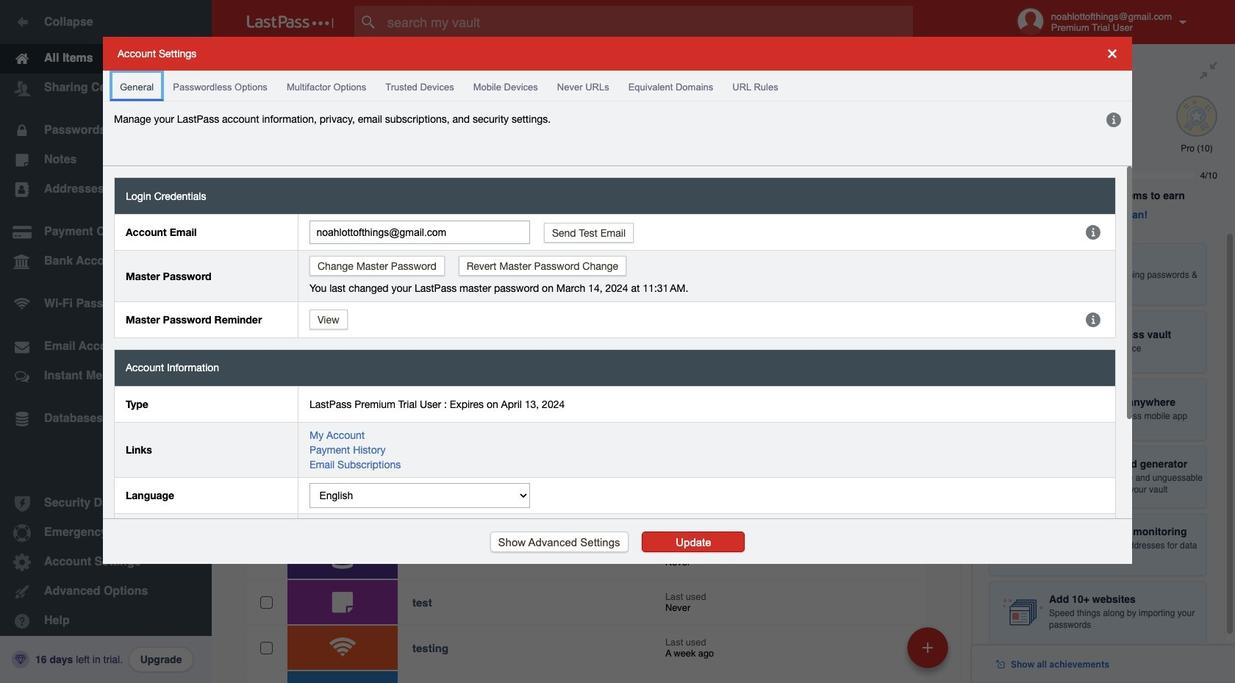 Task type: locate. For each thing, give the bounding box(es) containing it.
new item navigation
[[902, 623, 957, 683]]

lastpass image
[[247, 15, 334, 29]]

search my vault text field
[[354, 6, 942, 38]]

new item image
[[923, 642, 933, 653]]

main navigation navigation
[[0, 0, 212, 683]]



Task type: vqa. For each thing, say whether or not it's contained in the screenshot.
New item ELEMENT
no



Task type: describe. For each thing, give the bounding box(es) containing it.
Search search field
[[354, 6, 942, 38]]

vault options navigation
[[212, 44, 972, 88]]



